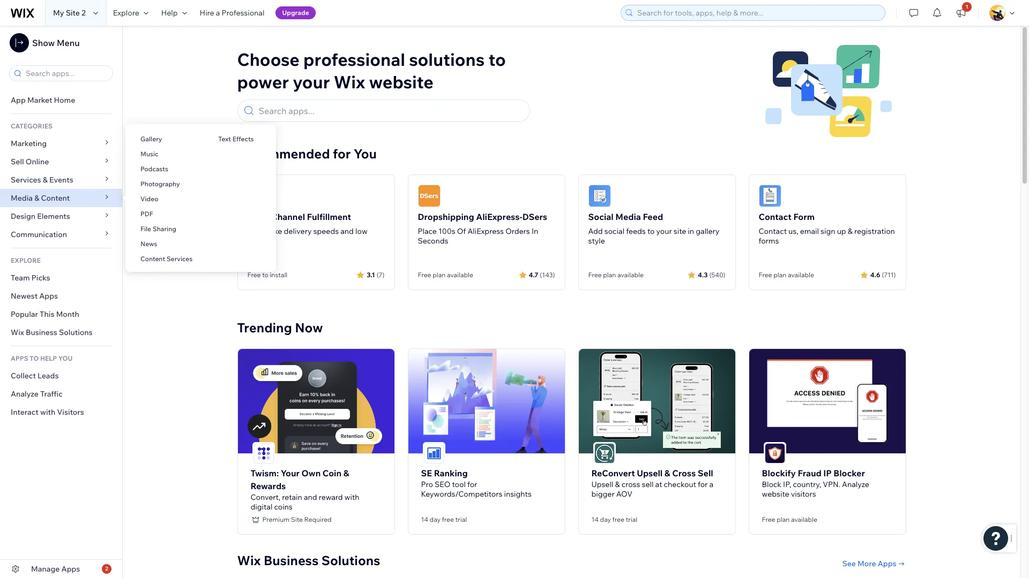 Task type: locate. For each thing, give the bounding box(es) containing it.
2 trial from the left
[[626, 516, 638, 524]]

content up elements
[[41, 194, 70, 203]]

0 horizontal spatial free
[[442, 516, 454, 524]]

website down solutions
[[369, 71, 434, 93]]

& left cross
[[665, 468, 670, 479]]

0 vertical spatial search apps... field
[[23, 66, 109, 81]]

free down keywords/competitors
[[442, 516, 454, 524]]

1 horizontal spatial day
[[600, 516, 611, 524]]

1 vertical spatial media
[[616, 212, 641, 222]]

speeds
[[313, 227, 339, 236]]

1 horizontal spatial search apps... field
[[255, 100, 525, 122]]

explore
[[113, 8, 139, 18]]

1 vertical spatial site
[[291, 516, 303, 524]]

1 vertical spatial contact
[[759, 227, 787, 236]]

0 horizontal spatial and
[[304, 493, 317, 503]]

free plan available down the forms
[[759, 271, 814, 279]]

sell right cross
[[698, 468, 713, 479]]

tool
[[452, 480, 466, 490]]

free left install
[[247, 271, 261, 279]]

1 horizontal spatial trial
[[626, 516, 638, 524]]

0 horizontal spatial wix
[[11, 328, 24, 338]]

blocker
[[834, 468, 865, 479]]

0 vertical spatial analyze
[[11, 390, 39, 399]]

available for aliexpress-
[[447, 271, 473, 279]]

1 vertical spatial to
[[648, 227, 655, 236]]

0 vertical spatial website
[[369, 71, 434, 93]]

1 horizontal spatial a
[[710, 480, 714, 490]]

4.7 (143)
[[529, 271, 555, 279]]

to right solutions
[[489, 49, 506, 70]]

0 horizontal spatial to
[[262, 271, 268, 279]]

with
[[40, 408, 55, 418], [345, 493, 359, 503]]

0 horizontal spatial a
[[216, 8, 220, 18]]

1 horizontal spatial your
[[656, 227, 672, 236]]

1 horizontal spatial 14 day free trial
[[592, 516, 638, 524]]

0 vertical spatial a
[[216, 8, 220, 18]]

14 for se
[[421, 516, 428, 524]]

1 vertical spatial your
[[656, 227, 672, 236]]

0 vertical spatial and
[[341, 227, 354, 236]]

content inside sidebar element
[[41, 194, 70, 203]]

multi-channel fulfillment logo image
[[247, 185, 270, 207]]

0 horizontal spatial site
[[66, 8, 80, 18]]

design elements link
[[0, 207, 122, 226]]

prime-
[[247, 227, 270, 236]]

trial down 'aov'
[[626, 516, 638, 524]]

elements
[[37, 212, 70, 221]]

14 day free trial for se
[[421, 516, 467, 524]]

social media feed add social feeds to your site in gallery style
[[588, 212, 720, 246]]

your left site
[[656, 227, 672, 236]]

0 vertical spatial solutions
[[59, 328, 93, 338]]

services down sell online at the left of the page
[[11, 175, 41, 185]]

1 vertical spatial wix business solutions
[[237, 553, 380, 569]]

multi-
[[247, 212, 271, 222]]

2 horizontal spatial to
[[648, 227, 655, 236]]

plan for social
[[603, 271, 616, 279]]

day down seo
[[430, 516, 441, 524]]

business inside sidebar element
[[26, 328, 57, 338]]

plan
[[433, 271, 446, 279], [603, 271, 616, 279], [774, 271, 787, 279], [777, 516, 790, 524]]

costs
[[247, 236, 266, 246]]

reconvert upsell & cross sell poster image
[[579, 350, 735, 454]]

1 vertical spatial 2
[[105, 566, 108, 573]]

1 14 from the left
[[421, 516, 428, 524]]

analyze down blocker
[[842, 480, 870, 490]]

solutions
[[59, 328, 93, 338], [322, 553, 380, 569]]

free for dropshipping aliexpress-dsers
[[418, 271, 431, 279]]

services inside 'link'
[[167, 255, 193, 263]]

2 right manage apps
[[105, 566, 108, 573]]

to left install
[[262, 271, 268, 279]]

1 horizontal spatial analyze
[[842, 480, 870, 490]]

gallery link
[[125, 130, 203, 148]]

site down coins
[[291, 516, 303, 524]]

insights
[[504, 490, 532, 499]]

twism: your own coin & rewards icon image
[[253, 444, 274, 464]]

solutions down required
[[322, 553, 380, 569]]

0 vertical spatial sell
[[11, 157, 24, 167]]

analyze traffic link
[[0, 385, 122, 404]]

& inside contact form contact us, email sign up & registration forms
[[848, 227, 853, 236]]

1 horizontal spatial apps
[[61, 565, 80, 575]]

sell left "online"
[[11, 157, 24, 167]]

1 vertical spatial and
[[304, 493, 317, 503]]

dropshipping aliexpress-dsers logo image
[[418, 185, 440, 207]]

2 14 from the left
[[592, 516, 599, 524]]

free plan available down style
[[588, 271, 644, 279]]

0 horizontal spatial with
[[40, 408, 55, 418]]

site for premium
[[291, 516, 303, 524]]

sell online
[[11, 157, 49, 167]]

2 free from the left
[[613, 516, 625, 524]]

own
[[302, 468, 321, 479]]

0 vertical spatial business
[[26, 328, 57, 338]]

social
[[605, 227, 625, 236]]

analyze up interact on the left of page
[[11, 390, 39, 399]]

1 horizontal spatial 2
[[105, 566, 108, 573]]

bigger
[[592, 490, 615, 499]]

content services
[[140, 255, 193, 263]]

14 day free trial down 'aov'
[[592, 516, 638, 524]]

site right my
[[66, 8, 80, 18]]

free
[[442, 516, 454, 524], [613, 516, 625, 524]]

available down seconds
[[447, 271, 473, 279]]

free plan available for social
[[588, 271, 644, 279]]

search apps... field up home
[[23, 66, 109, 81]]

business down popular this month
[[26, 328, 57, 338]]

a right checkout
[[710, 480, 714, 490]]

plan down seconds
[[433, 271, 446, 279]]

0 horizontal spatial 14 day free trial
[[421, 516, 467, 524]]

available down us,
[[788, 271, 814, 279]]

events
[[49, 175, 73, 185]]

wix inside choose professional solutions to power your wix website
[[334, 71, 365, 93]]

2 day from the left
[[600, 516, 611, 524]]

recommended for you
[[237, 146, 377, 162]]

14 down bigger
[[592, 516, 599, 524]]

1 horizontal spatial solutions
[[322, 553, 380, 569]]

1 horizontal spatial free
[[613, 516, 625, 524]]

1 horizontal spatial upsell
[[637, 468, 663, 479]]

apps right more
[[878, 559, 897, 569]]

1 vertical spatial sell
[[698, 468, 713, 479]]

free down 'aov'
[[613, 516, 625, 524]]

with down traffic
[[40, 408, 55, 418]]

like
[[270, 227, 282, 236]]

email
[[800, 227, 819, 236]]

0 vertical spatial media
[[11, 194, 33, 203]]

free for reconvert
[[613, 516, 625, 524]]

0 horizontal spatial website
[[369, 71, 434, 93]]

14 day free trial down keywords/competitors
[[421, 516, 467, 524]]

wix inside wix business solutions link
[[11, 328, 24, 338]]

news
[[140, 240, 157, 248]]

coins
[[274, 503, 293, 512]]

available down feeds
[[618, 271, 644, 279]]

twism: your own coin & rewards poster image
[[238, 350, 394, 454]]

0 vertical spatial services
[[11, 175, 41, 185]]

free for se
[[442, 516, 454, 524]]

0 horizontal spatial content
[[41, 194, 70, 203]]

hire a professional
[[200, 8, 265, 18]]

1 contact from the top
[[759, 212, 792, 222]]

1 horizontal spatial 14
[[592, 516, 599, 524]]

search apps... field down choose professional solutions to power your wix website
[[255, 100, 525, 122]]

1 horizontal spatial website
[[762, 490, 789, 499]]

upsell
[[637, 468, 663, 479], [592, 480, 613, 490]]

0 horizontal spatial apps
[[39, 292, 58, 301]]

see
[[842, 559, 856, 569]]

Search for tools, apps, help & more... field
[[634, 5, 882, 20]]

wix business solutions inside wix business solutions link
[[11, 328, 93, 338]]

interact with visitors
[[11, 408, 84, 418]]

your right power
[[293, 71, 330, 93]]

0 horizontal spatial 2
[[82, 8, 86, 18]]

1 vertical spatial wix
[[11, 328, 24, 338]]

podcasts
[[140, 165, 168, 173]]

1 horizontal spatial with
[[345, 493, 359, 503]]

0 vertical spatial with
[[40, 408, 55, 418]]

a right hire
[[216, 8, 220, 18]]

1 vertical spatial content
[[140, 255, 165, 263]]

services
[[11, 175, 41, 185], [167, 255, 193, 263]]

team picks
[[11, 273, 50, 283]]

& left events
[[43, 175, 48, 185]]

0 horizontal spatial analyze
[[11, 390, 39, 399]]

contact left us,
[[759, 227, 787, 236]]

text
[[218, 135, 231, 143]]

free down block
[[762, 516, 775, 524]]

help
[[40, 355, 57, 363]]

1 horizontal spatial site
[[291, 516, 303, 524]]

file sharing
[[140, 225, 176, 233]]

0 horizontal spatial search apps... field
[[23, 66, 109, 81]]

plan for dropshipping
[[433, 271, 446, 279]]

premium site required
[[262, 516, 332, 524]]

free for contact form
[[759, 271, 772, 279]]

effects
[[232, 135, 254, 143]]

music link
[[125, 145, 203, 164]]

1 vertical spatial business
[[264, 553, 319, 569]]

with inside twism: your own coin & rewards convert, retain and reward with digital coins
[[345, 493, 359, 503]]

choose professional solutions to power your wix website
[[237, 49, 506, 93]]

for left you
[[333, 146, 351, 162]]

professional
[[303, 49, 405, 70]]

a inside reconvert upsell & cross sell upsell & cross sell at checkout for a bigger aov
[[710, 480, 714, 490]]

reconvert upsell & cross sell upsell & cross sell at checkout for a bigger aov
[[592, 468, 714, 499]]

wix business solutions
[[11, 328, 93, 338], [237, 553, 380, 569]]

2 14 day free trial from the left
[[592, 516, 638, 524]]

0 vertical spatial contact
[[759, 212, 792, 222]]

app
[[11, 95, 26, 105]]

0 horizontal spatial your
[[293, 71, 330, 93]]

0 horizontal spatial media
[[11, 194, 33, 203]]

2 horizontal spatial apps
[[878, 559, 897, 569]]

0 horizontal spatial wix business solutions
[[11, 328, 93, 338]]

site
[[66, 8, 80, 18], [291, 516, 303, 524]]

0 horizontal spatial business
[[26, 328, 57, 338]]

Search apps... field
[[23, 66, 109, 81], [255, 100, 525, 122]]

for right tool
[[467, 480, 477, 490]]

your inside choose professional solutions to power your wix website
[[293, 71, 330, 93]]

available down visitors
[[791, 516, 817, 524]]

your
[[281, 468, 300, 479]]

1 horizontal spatial for
[[467, 480, 477, 490]]

plan down style
[[603, 271, 616, 279]]

1 vertical spatial with
[[345, 493, 359, 503]]

media up feeds
[[616, 212, 641, 222]]

0 horizontal spatial sell
[[11, 157, 24, 167]]

solutions down month
[[59, 328, 93, 338]]

analyze inside blockify fraud ip blocker block ip, country, vpn. analyze website visitors
[[842, 480, 870, 490]]

home
[[54, 95, 75, 105]]

communication link
[[0, 226, 122, 244]]

trial for ranking
[[455, 516, 467, 524]]

1 vertical spatial a
[[710, 480, 714, 490]]

trial down keywords/competitors
[[455, 516, 467, 524]]

free down the forms
[[759, 271, 772, 279]]

1 vertical spatial upsell
[[592, 480, 613, 490]]

1
[[966, 3, 968, 10]]

0 vertical spatial wix
[[334, 71, 365, 93]]

orders
[[506, 227, 530, 236]]

search apps... field inside sidebar element
[[23, 66, 109, 81]]

contact down contact form logo
[[759, 212, 792, 222]]

& up design elements
[[34, 194, 39, 203]]

0 horizontal spatial trial
[[455, 516, 467, 524]]

&
[[43, 175, 48, 185], [34, 194, 39, 203], [848, 227, 853, 236], [343, 468, 349, 479], [665, 468, 670, 479], [615, 480, 620, 490]]

to down feed
[[648, 227, 655, 236]]

install
[[270, 271, 288, 279]]

1 trial from the left
[[455, 516, 467, 524]]

and left low
[[341, 227, 354, 236]]

2 right my
[[82, 8, 86, 18]]

0 horizontal spatial day
[[430, 516, 441, 524]]

0 horizontal spatial services
[[11, 175, 41, 185]]

2 horizontal spatial wix
[[334, 71, 365, 93]]

14 down the pro
[[421, 516, 428, 524]]

sidebar element
[[0, 26, 123, 579]]

sign
[[821, 227, 836, 236]]

free down seconds
[[418, 271, 431, 279]]

help
[[161, 8, 178, 18]]

free
[[247, 271, 261, 279], [418, 271, 431, 279], [588, 271, 602, 279], [759, 271, 772, 279], [762, 516, 775, 524]]

14
[[421, 516, 428, 524], [592, 516, 599, 524]]

reconvert upsell & cross sell icon image
[[594, 444, 615, 464]]

free down style
[[588, 271, 602, 279]]

1 vertical spatial search apps... field
[[255, 100, 525, 122]]

1 vertical spatial analyze
[[842, 480, 870, 490]]

1 horizontal spatial content
[[140, 255, 165, 263]]

apps inside newest apps link
[[39, 292, 58, 301]]

and right retain
[[304, 493, 317, 503]]

1 horizontal spatial to
[[489, 49, 506, 70]]

1 horizontal spatial services
[[167, 255, 193, 263]]

website down blockify
[[762, 490, 789, 499]]

a
[[216, 8, 220, 18], [710, 480, 714, 490]]

for inside reconvert upsell & cross sell upsell & cross sell at checkout for a bigger aov
[[698, 480, 708, 490]]

0 horizontal spatial 14
[[421, 516, 428, 524]]

with right reward
[[345, 493, 359, 503]]

0 horizontal spatial solutions
[[59, 328, 93, 338]]

2 inside sidebar element
[[105, 566, 108, 573]]

for right checkout
[[698, 480, 708, 490]]

se
[[421, 468, 432, 479]]

site for my
[[66, 8, 80, 18]]

wix business solutions down required
[[237, 553, 380, 569]]

social media feed logo image
[[588, 185, 611, 207]]

wix business solutions down this
[[11, 328, 93, 338]]

0 vertical spatial wix business solutions
[[11, 328, 93, 338]]

website inside blockify fraud ip blocker block ip, country, vpn. analyze website visitors
[[762, 490, 789, 499]]

media up design
[[11, 194, 33, 203]]

1 free from the left
[[442, 516, 454, 524]]

0 vertical spatial content
[[41, 194, 70, 203]]

plan down the forms
[[774, 271, 787, 279]]

apps up this
[[39, 292, 58, 301]]

and inside twism: your own coin & rewards convert, retain and reward with digital coins
[[304, 493, 317, 503]]

visitors
[[791, 490, 816, 499]]

text effects link
[[203, 130, 276, 148]]

plan for contact
[[774, 271, 787, 279]]

popular this month link
[[0, 306, 122, 324]]

1 horizontal spatial sell
[[698, 468, 713, 479]]

0 horizontal spatial upsell
[[592, 480, 613, 490]]

1 horizontal spatial and
[[341, 227, 354, 236]]

services down news link
[[167, 255, 193, 263]]

us,
[[789, 227, 799, 236]]

& right 'coin'
[[343, 468, 349, 479]]

free plan available down seconds
[[418, 271, 473, 279]]

1 horizontal spatial media
[[616, 212, 641, 222]]

business down premium site required
[[264, 553, 319, 569]]

1 vertical spatial website
[[762, 490, 789, 499]]

2 horizontal spatial for
[[698, 480, 708, 490]]

business
[[26, 328, 57, 338], [264, 553, 319, 569]]

0 vertical spatial site
[[66, 8, 80, 18]]

1 14 day free trial from the left
[[421, 516, 467, 524]]

available for form
[[788, 271, 814, 279]]

social
[[588, 212, 614, 222]]

3.1
[[367, 271, 375, 279]]

2 contact from the top
[[759, 227, 787, 236]]

1 day from the left
[[430, 516, 441, 524]]

apps right manage
[[61, 565, 80, 575]]

for
[[333, 146, 351, 162], [467, 480, 477, 490], [698, 480, 708, 490]]

free to install
[[247, 271, 288, 279]]

media inside sidebar element
[[11, 194, 33, 203]]

media & content link
[[0, 189, 122, 207]]

fraud
[[798, 468, 822, 479]]

(540)
[[709, 271, 726, 279]]

0 vertical spatial 2
[[82, 8, 86, 18]]

& right up
[[848, 227, 853, 236]]

(711)
[[882, 271, 896, 279]]

day for se
[[430, 516, 441, 524]]

newest apps link
[[0, 287, 122, 306]]

100s
[[439, 227, 455, 236]]

day down bigger
[[600, 516, 611, 524]]

upgrade
[[282, 9, 309, 17]]

content down news
[[140, 255, 165, 263]]

0 vertical spatial to
[[489, 49, 506, 70]]

upsell down reconvert
[[592, 480, 613, 490]]

1 horizontal spatial wix
[[237, 553, 261, 569]]

manage apps
[[31, 565, 80, 575]]

0 vertical spatial your
[[293, 71, 330, 93]]

my
[[53, 8, 64, 18]]

premium
[[262, 516, 290, 524]]

free for multi-channel fulfillment
[[247, 271, 261, 279]]

upsell up sell at the bottom of page
[[637, 468, 663, 479]]

1 vertical spatial services
[[167, 255, 193, 263]]

in
[[532, 227, 538, 236]]

convert,
[[251, 493, 281, 503]]



Task type: describe. For each thing, give the bounding box(es) containing it.
& down reconvert
[[615, 480, 620, 490]]

photography link
[[125, 175, 203, 194]]

services & events
[[11, 175, 73, 185]]

cross
[[622, 480, 640, 490]]

1 horizontal spatial business
[[264, 553, 319, 569]]

design
[[11, 212, 35, 221]]

you
[[58, 355, 72, 363]]

pdf link
[[125, 205, 203, 224]]

site
[[674, 227, 686, 236]]

your inside social media feed add social feeds to your site in gallery style
[[656, 227, 672, 236]]

0 horizontal spatial for
[[333, 146, 351, 162]]

marketing link
[[0, 135, 122, 153]]

blockify fraud ip blocker poster image
[[749, 350, 906, 454]]

blockify fraud ip blocker block ip, country, vpn. analyze website visitors
[[762, 468, 870, 499]]

more
[[858, 559, 876, 569]]

vpn.
[[823, 480, 841, 490]]

1 horizontal spatial wix business solutions
[[237, 553, 380, 569]]

and inside "multi-channel fulfillment prime-like delivery speeds and low costs"
[[341, 227, 354, 236]]

blockify fraud ip blocker icon image
[[765, 444, 785, 464]]

14 for reconvert
[[592, 516, 599, 524]]

feed
[[643, 212, 663, 222]]

free plan available down visitors
[[762, 516, 817, 524]]

power
[[237, 71, 289, 93]]

interact
[[11, 408, 38, 418]]

sell
[[642, 480, 654, 490]]

4.6
[[871, 271, 880, 279]]

at
[[655, 480, 662, 490]]

blockify
[[762, 468, 796, 479]]

leads
[[38, 372, 59, 381]]

se ranking icon image
[[424, 444, 444, 464]]

twism: your own coin & rewards convert, retain and reward with digital coins
[[251, 468, 359, 512]]

solutions
[[409, 49, 485, 70]]

aliexpress-
[[476, 212, 523, 222]]

manage
[[31, 565, 60, 575]]

pdf
[[140, 210, 153, 218]]

music
[[140, 150, 158, 158]]

with inside sidebar element
[[40, 408, 55, 418]]

collect leads
[[11, 372, 59, 381]]

collect leads link
[[0, 367, 122, 385]]

retain
[[282, 493, 302, 503]]

reconvert
[[592, 468, 635, 479]]

to inside choose professional solutions to power your wix website
[[489, 49, 506, 70]]

delivery
[[284, 227, 312, 236]]

& inside twism: your own coin & rewards convert, retain and reward with digital coins
[[343, 468, 349, 479]]

analyze inside sidebar element
[[11, 390, 39, 399]]

place
[[418, 227, 437, 236]]

form
[[794, 212, 815, 222]]

app market home link
[[0, 91, 122, 109]]

rewards
[[251, 481, 286, 492]]

content inside 'link'
[[140, 255, 165, 263]]

forms
[[759, 236, 779, 246]]

seo
[[435, 480, 451, 490]]

for inside se ranking pro seo tool for keywords/competitors insights
[[467, 480, 477, 490]]

1 vertical spatial solutions
[[322, 553, 380, 569]]

contact form logo image
[[759, 185, 781, 207]]

apps for newest apps
[[39, 292, 58, 301]]

14 day free trial for reconvert
[[592, 516, 638, 524]]

website inside choose professional solutions to power your wix website
[[369, 71, 434, 93]]

media inside social media feed add social feeds to your site in gallery style
[[616, 212, 641, 222]]

ranking
[[434, 468, 468, 479]]

sell online link
[[0, 153, 122, 171]]

twism:
[[251, 468, 279, 479]]

communication
[[11, 230, 69, 240]]

plan down the ip,
[[777, 516, 790, 524]]

dropshipping aliexpress-dsers place 100s of aliexpress orders in seconds
[[418, 212, 547, 246]]

up
[[837, 227, 846, 236]]

interact with visitors link
[[0, 404, 122, 422]]

apps for manage apps
[[61, 565, 80, 575]]

gallery
[[140, 135, 162, 143]]

to
[[30, 355, 39, 363]]

solutions inside sidebar element
[[59, 328, 93, 338]]

aov
[[616, 490, 632, 499]]

traffic
[[40, 390, 63, 399]]

this
[[40, 310, 54, 320]]

free plan available for contact
[[759, 271, 814, 279]]

required
[[304, 516, 332, 524]]

see more apps
[[842, 559, 897, 569]]

hire
[[200, 8, 214, 18]]

picks
[[32, 273, 50, 283]]

podcasts link
[[125, 160, 203, 179]]

free for social media feed
[[588, 271, 602, 279]]

checkout
[[664, 480, 696, 490]]

content services link
[[125, 250, 203, 269]]

available for media
[[618, 271, 644, 279]]

market
[[27, 95, 52, 105]]

upgrade button
[[276, 6, 316, 19]]

show menu button
[[10, 33, 80, 53]]

file
[[140, 225, 151, 233]]

2 vertical spatial wix
[[237, 553, 261, 569]]

professional
[[222, 8, 265, 18]]

2 vertical spatial to
[[262, 271, 268, 279]]

free plan available for dropshipping
[[418, 271, 473, 279]]

newest apps
[[11, 292, 58, 301]]

show menu
[[32, 38, 80, 48]]

analyze traffic
[[11, 390, 63, 399]]

channel
[[271, 212, 305, 222]]

services inside sidebar element
[[11, 175, 41, 185]]

0 vertical spatial upsell
[[637, 468, 663, 479]]

block
[[762, 480, 782, 490]]

explore
[[11, 257, 41, 265]]

trial for upsell
[[626, 516, 638, 524]]

4.3 (540)
[[698, 271, 726, 279]]

registration
[[855, 227, 895, 236]]

team
[[11, 273, 30, 283]]

country,
[[793, 480, 821, 490]]

sell inside reconvert upsell & cross sell upsell & cross sell at checkout for a bigger aov
[[698, 468, 713, 479]]

trending now
[[237, 320, 323, 336]]

to inside social media feed add social feeds to your site in gallery style
[[648, 227, 655, 236]]

se ranking poster image
[[408, 350, 565, 454]]

see more apps button
[[842, 559, 906, 569]]

keywords/competitors
[[421, 490, 503, 499]]

seconds
[[418, 236, 448, 246]]

contact form contact us, email sign up & registration forms
[[759, 212, 895, 246]]

apps to help you
[[11, 355, 72, 363]]

video
[[140, 195, 158, 203]]

sell inside sidebar element
[[11, 157, 24, 167]]

(7)
[[377, 271, 385, 279]]

(143)
[[540, 271, 555, 279]]

news link
[[125, 235, 203, 254]]

day for reconvert
[[600, 516, 611, 524]]

4.6 (711)
[[871, 271, 896, 279]]



Task type: vqa. For each thing, say whether or not it's contained in the screenshot.
Twism: Your Own Coin & Rewards Convert, retain and reward with digital coins
yes



